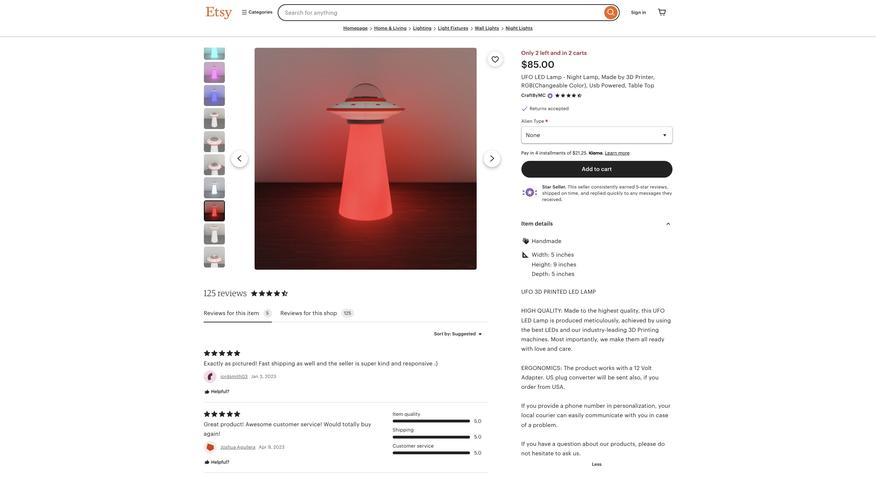 Task type: locate. For each thing, give the bounding box(es) containing it.
with down machines.
[[522, 346, 534, 352]]

3d left 'printed'
[[535, 289, 543, 295]]

shop
[[324, 310, 337, 316]]

great product! awesome customer service! would totally buy again!
[[204, 422, 372, 437]]

0 vertical spatial inches
[[557, 252, 575, 258]]

made up powered,
[[602, 74, 617, 80]]

5.0 for service
[[475, 450, 482, 456]]

returns
[[530, 106, 547, 111]]

to down earned
[[625, 191, 629, 196]]

usb
[[590, 83, 600, 89]]

in right sign
[[643, 10, 647, 15]]

2 vertical spatial 5.0
[[475, 450, 482, 456]]

night right "wall lights"
[[506, 26, 518, 31]]

sign in button
[[627, 6, 652, 19]]

1 vertical spatial helpful?
[[210, 460, 230, 465]]

item left quality
[[393, 412, 404, 417]]

2023 right 9,
[[274, 445, 285, 450]]

night inside menu bar
[[506, 26, 518, 31]]

returns accepted
[[530, 106, 569, 111]]

provide
[[539, 403, 559, 409]]

1 vertical spatial with
[[617, 365, 629, 371]]

lights up only
[[520, 26, 533, 31]]

0 vertical spatial led
[[535, 74, 546, 80]]

4
[[536, 151, 539, 156]]

2 vertical spatial ufo
[[654, 308, 665, 314]]

the up meticulously,
[[588, 308, 597, 314]]

if up not at the right
[[522, 441, 526, 447]]

in inside sign in 'button'
[[643, 10, 647, 15]]

0 vertical spatial made
[[602, 74, 617, 80]]

quality,
[[621, 308, 641, 314]]

ufo for ufo 3d printed led lamp
[[522, 289, 534, 295]]

3d up table at the right of the page
[[627, 74, 634, 80]]

5 inside 'tab list'
[[266, 311, 269, 316]]

klarna
[[589, 151, 603, 156]]

helpful? button down jordsmith03 link
[[199, 386, 235, 399]]

5 up the height: 9 inches
[[552, 252, 555, 258]]

1 horizontal spatial for
[[304, 310, 311, 316]]

0 horizontal spatial item
[[393, 412, 404, 417]]

to left ask
[[556, 451, 561, 457]]

exactly as pictured! fast shipping as well and the seller is super kind and responsive :)
[[204, 361, 438, 367]]

item for item quality
[[393, 412, 404, 417]]

2 vertical spatial 5
[[266, 311, 269, 316]]

1 horizontal spatial lights
[[520, 26, 533, 31]]

reviews
[[204, 310, 226, 316], [281, 310, 302, 316]]

item
[[247, 310, 259, 316]]

with inside the ergonomics: the product works with a 12 volt adapter. us plug converter will be sent also, if you order from usa.
[[617, 365, 629, 371]]

2 left carts
[[569, 50, 572, 56]]

1 vertical spatial item
[[393, 412, 404, 417]]

1 vertical spatial 5
[[552, 271, 556, 277]]

0 horizontal spatial night
[[506, 26, 518, 31]]

2 horizontal spatial this
[[642, 308, 652, 314]]

1 horizontal spatial is
[[550, 318, 555, 324]]

0 horizontal spatial of
[[522, 422, 527, 428]]

inches up 9
[[557, 252, 575, 258]]

5
[[552, 252, 555, 258], [552, 271, 556, 277], [266, 311, 269, 316]]

lights for night lights
[[520, 26, 533, 31]]

1 vertical spatial lamp
[[534, 318, 549, 324]]

3 5.0 from the top
[[475, 450, 482, 456]]

categories
[[248, 10, 273, 15]]

1 vertical spatial if
[[522, 441, 526, 447]]

lamp
[[547, 74, 562, 80], [534, 318, 549, 324]]

this for reviews for this shop
[[313, 310, 323, 316]]

helpful? button for great product! awesome customer service! would totally buy again!
[[199, 456, 235, 469]]

0 horizontal spatial made
[[565, 308, 580, 314]]

helpful? button down 'joshua'
[[199, 456, 235, 469]]

to left cart
[[595, 166, 600, 172]]

1 vertical spatial ufo
[[522, 289, 534, 295]]

0 horizontal spatial 2
[[536, 50, 539, 56]]

a inside if you have a question about our products, please do not hesitate to ask us.
[[553, 441, 556, 447]]

2 2 from the left
[[569, 50, 572, 56]]

1 horizontal spatial 125
[[344, 311, 351, 316]]

to inside this seller consistently earned 5-star reviews, shipped on time, and replied quickly to any messages they received.
[[625, 191, 629, 196]]

0 vertical spatial item
[[522, 221, 534, 227]]

1 vertical spatial is
[[355, 361, 360, 367]]

0 horizontal spatial the
[[329, 361, 338, 367]]

this left item
[[236, 310, 246, 316]]

led inside 'ufo led lamp - night lamp, made by 3d printer, rgb(changeable color), usb powered, table top'
[[535, 74, 546, 80]]

made inside 'ufo led lamp - night lamp, made by 3d printer, rgb(changeable color), usb powered, table top'
[[602, 74, 617, 80]]

helpful? down 'joshua'
[[210, 460, 230, 465]]

our up importantly,
[[572, 327, 581, 333]]

inches down 9
[[557, 271, 575, 277]]

joshua aguilera link
[[221, 445, 256, 450]]

lights right wall
[[486, 26, 500, 31]]

ufo down $85.00
[[522, 74, 534, 80]]

1 vertical spatial night
[[567, 74, 582, 80]]

only
[[522, 50, 535, 56]]

ufo up 'using' on the bottom of page
[[654, 308, 665, 314]]

is inside 'high quality: made to the highest quality, this ufo led lamp is produced meticulously, achieved by using the best leds and our industry-leading 3d printing machines. most importantly, we make them all ready with love and care.'
[[550, 318, 555, 324]]

night up color), in the top of the page
[[567, 74, 582, 80]]

sort by: suggested
[[435, 332, 476, 337]]

1 5.0 from the top
[[475, 419, 482, 424]]

width:
[[532, 252, 550, 258]]

phone
[[566, 403, 583, 409]]

ufo led lamp night lamp made by 3d printer rgbchangeable reddit alien image
[[204, 247, 225, 268]]

less button
[[587, 459, 607, 471]]

converter
[[570, 375, 596, 381]]

you up not at the right
[[527, 441, 537, 447]]

1 vertical spatial by
[[649, 318, 655, 324]]

0 horizontal spatial by
[[619, 74, 625, 80]]

if inside if you provide a phone number in personalization, your local courier can easily communicate with you in case of a problem.
[[522, 403, 526, 409]]

add
[[582, 166, 593, 172]]

0 horizontal spatial 125
[[204, 288, 216, 299]]

1 vertical spatial 5.0
[[475, 434, 482, 440]]

depth:
[[532, 271, 551, 277]]

in left 4
[[531, 151, 535, 156]]

this left shop
[[313, 310, 323, 316]]

tab list containing reviews for this item
[[204, 305, 487, 323]]

0 vertical spatial ufo
[[522, 74, 534, 80]]

this
[[642, 308, 652, 314], [236, 310, 246, 316], [313, 310, 323, 316]]

a inside the ergonomics: the product works with a 12 volt adapter. us plug converter will be sent also, if you order from usa.
[[630, 365, 633, 371]]

hesitate
[[532, 451, 554, 457]]

$85.00
[[522, 60, 555, 70]]

is left super
[[355, 361, 360, 367]]

1 horizontal spatial this
[[313, 310, 323, 316]]

reviews for reviews for this shop
[[281, 310, 302, 316]]

of down local
[[522, 422, 527, 428]]

2 vertical spatial 3d
[[629, 327, 637, 333]]

1 horizontal spatial our
[[600, 441, 610, 447]]

menu bar containing homepage
[[206, 25, 671, 37]]

light fixtures
[[438, 26, 469, 31]]

table
[[629, 83, 643, 89]]

ufo 3d printed led lamp
[[522, 289, 596, 295]]

us.
[[574, 451, 581, 457]]

lamp left -
[[547, 74, 562, 80]]

3d
[[627, 74, 634, 80], [535, 289, 543, 295], [629, 327, 637, 333]]

1 vertical spatial 125
[[344, 311, 351, 316]]

0 horizontal spatial reviews
[[204, 310, 226, 316]]

2 if from the top
[[522, 441, 526, 447]]

for down reviews
[[227, 310, 235, 316]]

0 vertical spatial our
[[572, 327, 581, 333]]

125 for 125
[[344, 311, 351, 316]]

our inside 'high quality: made to the highest quality, this ufo led lamp is produced meticulously, achieved by using the best leds and our industry-leading 3d printing machines. most importantly, we make them all ready with love and care.'
[[572, 327, 581, 333]]

time,
[[569, 191, 580, 196]]

this for reviews for this item
[[236, 310, 246, 316]]

2 reviews from the left
[[281, 310, 302, 316]]

and right kind
[[392, 361, 402, 367]]

1 vertical spatial helpful? button
[[199, 456, 235, 469]]

as right exactly on the bottom
[[225, 361, 231, 367]]

0 horizontal spatial seller
[[339, 361, 354, 367]]

0 vertical spatial is
[[550, 318, 555, 324]]

ufo inside 'ufo led lamp - night lamp, made by 3d printer, rgb(changeable color), usb powered, table top'
[[522, 74, 534, 80]]

product!
[[221, 422, 244, 428]]

with inside if you provide a phone number in personalization, your local courier can easily communicate with you in case of a problem.
[[625, 413, 637, 419]]

seller right this
[[579, 184, 591, 190]]

1 horizontal spatial as
[[297, 361, 303, 367]]

helpful? for great product! awesome customer service! would totally buy again!
[[210, 460, 230, 465]]

quickly
[[608, 191, 624, 196]]

inches right 9
[[559, 262, 577, 268]]

1 vertical spatial inches
[[559, 262, 577, 268]]

reviews,
[[651, 184, 669, 190]]

a up the can
[[561, 403, 564, 409]]

to inside if you have a question about our products, please do not hesitate to ask us.
[[556, 451, 561, 457]]

by inside 'ufo led lamp - night lamp, made by 3d printer, rgb(changeable color), usb powered, table top'
[[619, 74, 625, 80]]

pay
[[522, 151, 529, 156]]

0 vertical spatial helpful?
[[210, 389, 230, 395]]

service!
[[301, 422, 322, 428]]

seller inside this seller consistently earned 5-star reviews, shipped on time, and replied quickly to any messages they received.
[[579, 184, 591, 190]]

if inside if you have a question about our products, please do not hesitate to ask us.
[[522, 441, 526, 447]]

item left details
[[522, 221, 534, 227]]

the
[[564, 365, 574, 371]]

our right about
[[600, 441, 610, 447]]

the right well in the left of the page
[[329, 361, 338, 367]]

1 horizontal spatial by
[[649, 318, 655, 324]]

ufo led lamp night lamp made by 3d printer rgbchangeable image 5 image
[[204, 131, 225, 152]]

with down personalization,
[[625, 413, 637, 419]]

1 helpful? from the top
[[210, 389, 230, 395]]

made up 'produced'
[[565, 308, 580, 314]]

you right if
[[649, 375, 659, 381]]

.
[[603, 151, 604, 156]]

ufo led lamp night lamp made by 3d printer rgbchangeable image 1 image
[[204, 39, 225, 60]]

inches for height: 9 inches
[[559, 262, 577, 268]]

0 vertical spatial if
[[522, 403, 526, 409]]

0 horizontal spatial ufo led lamp night lamp made by 3d printer rgbchangeable none image
[[205, 201, 224, 221]]

for for shop
[[304, 310, 311, 316]]

1 vertical spatial of
[[522, 422, 527, 428]]

a down local
[[529, 422, 532, 428]]

0 vertical spatial the
[[588, 308, 597, 314]]

1 helpful? button from the top
[[199, 386, 235, 399]]

2 5.0 from the top
[[475, 434, 482, 440]]

1 if from the top
[[522, 403, 526, 409]]

to inside 'high quality: made to the highest quality, this ufo led lamp is produced meticulously, achieved by using the best leds and our industry-leading 3d printing machines. most importantly, we make them all ready with love and care.'
[[581, 308, 587, 314]]

any
[[631, 191, 639, 196]]

and right left
[[551, 50, 561, 56]]

0 vertical spatial helpful? button
[[199, 386, 235, 399]]

1 horizontal spatial ufo led lamp night lamp made by 3d printer rgbchangeable none image
[[255, 48, 477, 270]]

0 vertical spatial 125
[[204, 288, 216, 299]]

led inside 'high quality: made to the highest quality, this ufo led lamp is produced meticulously, achieved by using the best leds and our industry-leading 3d printing machines. most importantly, we make them all ready with love and care.'
[[522, 318, 532, 324]]

ufo led lamp night lamp made by 3d printer rgbchangeable image 2 image
[[204, 62, 225, 83]]

order
[[522, 384, 537, 390]]

question
[[558, 441, 582, 447]]

you inside if you have a question about our products, please do not hesitate to ask us.
[[527, 441, 537, 447]]

importantly,
[[566, 337, 599, 343]]

5-
[[637, 184, 641, 190]]

led up rgb(changeable
[[535, 74, 546, 80]]

by up printing
[[649, 318, 655, 324]]

our inside if you have a question about our products, please do not hesitate to ask us.
[[600, 441, 610, 447]]

1 horizontal spatial of
[[567, 151, 572, 156]]

again!
[[204, 431, 221, 437]]

ufo led lamp night lamp made by 3d printer rgbchangeable image 9 image
[[204, 224, 225, 245]]

0 horizontal spatial led
[[522, 318, 532, 324]]

0 vertical spatial night
[[506, 26, 518, 31]]

and inside this seller consistently earned 5-star reviews, shipped on time, and replied quickly to any messages they received.
[[581, 191, 590, 196]]

jordsmith03 link
[[221, 374, 248, 379]]

this inside 'high quality: made to the highest quality, this ufo led lamp is produced meticulously, achieved by using the best leds and our industry-leading 3d printing machines. most importantly, we make them all ready with love and care.'
[[642, 308, 652, 314]]

0 vertical spatial seller
[[579, 184, 591, 190]]

2 left left
[[536, 50, 539, 56]]

0 horizontal spatial as
[[225, 361, 231, 367]]

super
[[361, 361, 377, 367]]

led left lamp
[[569, 289, 580, 295]]

2 for from the left
[[304, 310, 311, 316]]

totally
[[343, 422, 360, 428]]

ufo led lamp night lamp made by 3d printer rgbchangeable none image
[[255, 48, 477, 270], [205, 201, 224, 221]]

1 vertical spatial the
[[522, 327, 531, 333]]

reviews for this item
[[204, 310, 259, 316]]

led down high
[[522, 318, 532, 324]]

0 vertical spatial 5.0
[[475, 419, 482, 424]]

1 vertical spatial led
[[569, 289, 580, 295]]

night inside 'ufo led lamp - night lamp, made by 3d printer, rgb(changeable color), usb powered, table top'
[[567, 74, 582, 80]]

5 down the height: 9 inches
[[552, 271, 556, 277]]

1 vertical spatial made
[[565, 308, 580, 314]]

1 horizontal spatial reviews
[[281, 310, 302, 316]]

seller left super
[[339, 361, 354, 367]]

of left $21.25. at the top of page
[[567, 151, 572, 156]]

0 vertical spatial by
[[619, 74, 625, 80]]

0 horizontal spatial this
[[236, 310, 246, 316]]

is up leds at bottom right
[[550, 318, 555, 324]]

1 horizontal spatial made
[[602, 74, 617, 80]]

2 vertical spatial with
[[625, 413, 637, 419]]

2 horizontal spatial the
[[588, 308, 597, 314]]

as left well in the left of the page
[[297, 361, 303, 367]]

0 horizontal spatial for
[[227, 310, 235, 316]]

with up sent
[[617, 365, 629, 371]]

shipped
[[543, 191, 561, 196]]

by up powered,
[[619, 74, 625, 80]]

to inside 'button'
[[595, 166, 600, 172]]

0 vertical spatial lamp
[[547, 74, 562, 80]]

lamp up best
[[534, 318, 549, 324]]

awesome
[[246, 422, 272, 428]]

this up achieved
[[642, 308, 652, 314]]

helpful? down jordsmith03
[[210, 389, 230, 395]]

2 vertical spatial inches
[[557, 271, 575, 277]]

of inside if you provide a phone number in personalization, your local courier can easily communicate with you in case of a problem.
[[522, 422, 527, 428]]

1 reviews from the left
[[204, 310, 226, 316]]

3d inside 'ufo led lamp - night lamp, made by 3d printer, rgb(changeable color), usb powered, table top'
[[627, 74, 634, 80]]

0 vertical spatial with
[[522, 346, 534, 352]]

accepted
[[548, 106, 569, 111]]

0 vertical spatial 5
[[552, 252, 555, 258]]

125 left reviews
[[204, 288, 216, 299]]

9
[[554, 262, 557, 268]]

12
[[635, 365, 640, 371]]

banner
[[193, 0, 684, 25]]

tab list
[[204, 305, 487, 323]]

2 helpful? button from the top
[[199, 456, 235, 469]]

item inside dropdown button
[[522, 221, 534, 227]]

125 reviews
[[204, 288, 247, 299]]

0 vertical spatial 3d
[[627, 74, 634, 80]]

2
[[536, 50, 539, 56], [569, 50, 572, 56]]

if for if you provide a phone number in personalization, your local courier can easily communicate with you in case of a problem.
[[522, 403, 526, 409]]

menu bar
[[206, 25, 671, 37]]

2023 right 3,
[[265, 374, 277, 379]]

sign
[[632, 10, 642, 15]]

a right have
[[553, 441, 556, 447]]

5.0
[[475, 419, 482, 424], [475, 434, 482, 440], [475, 450, 482, 456]]

2 vertical spatial led
[[522, 318, 532, 324]]

2 lights from the left
[[520, 26, 533, 31]]

responsive
[[403, 361, 433, 367]]

1 horizontal spatial led
[[535, 74, 546, 80]]

2 vertical spatial the
[[329, 361, 338, 367]]

height:
[[532, 262, 552, 268]]

width: 5 inches
[[532, 252, 575, 258]]

3d up them on the right bottom
[[629, 327, 637, 333]]

1 lights from the left
[[486, 26, 500, 31]]

1 for from the left
[[227, 310, 235, 316]]

2 helpful? from the top
[[210, 460, 230, 465]]

and inside only 2 left and in 2 carts $85.00
[[551, 50, 561, 56]]

jordsmith03 jan 3, 2023
[[221, 374, 277, 379]]

printing
[[638, 327, 660, 333]]

in left carts
[[563, 50, 568, 56]]

1 horizontal spatial night
[[567, 74, 582, 80]]

1 horizontal spatial seller
[[579, 184, 591, 190]]

helpful? for exactly as pictured! fast shipping as well and the seller is super kind and responsive :)
[[210, 389, 230, 395]]

1 horizontal spatial item
[[522, 221, 534, 227]]

the left best
[[522, 327, 531, 333]]

ufo up high
[[522, 289, 534, 295]]

125 right shop
[[344, 311, 351, 316]]

and right the "time,"
[[581, 191, 590, 196]]

None search field
[[278, 4, 620, 21]]

and down 'produced'
[[560, 327, 571, 333]]

a left 12
[[630, 365, 633, 371]]

1 horizontal spatial the
[[522, 327, 531, 333]]

ufo
[[522, 74, 534, 80], [522, 289, 534, 295], [654, 308, 665, 314]]

rgb(changeable
[[522, 83, 568, 89]]

inches
[[557, 252, 575, 258], [559, 262, 577, 268], [557, 271, 575, 277]]

0 horizontal spatial lights
[[486, 26, 500, 31]]

for left shop
[[304, 310, 311, 316]]

if up local
[[522, 403, 526, 409]]

best
[[532, 327, 544, 333]]

5 right item
[[266, 311, 269, 316]]

1 horizontal spatial 2
[[569, 50, 572, 56]]

please
[[639, 441, 657, 447]]

0 horizontal spatial our
[[572, 327, 581, 333]]

to
[[595, 166, 600, 172], [625, 191, 629, 196], [581, 308, 587, 314], [556, 451, 561, 457]]

all
[[642, 337, 648, 343]]

customer
[[393, 444, 416, 449]]

learn more button
[[606, 151, 630, 156]]

to up 'produced'
[[581, 308, 587, 314]]

2 horizontal spatial led
[[569, 289, 580, 295]]

ufo inside 'high quality: made to the highest quality, this ufo led lamp is produced meticulously, achieved by using the best leds and our industry-leading 3d printing machines. most importantly, we make them all ready with love and care.'
[[654, 308, 665, 314]]

works
[[599, 365, 615, 371]]

1 vertical spatial our
[[600, 441, 610, 447]]



Task type: vqa. For each thing, say whether or not it's contained in the screenshot.
bottom Helpful?
yes



Task type: describe. For each thing, give the bounding box(es) containing it.
reviews for reviews for this item
[[204, 310, 226, 316]]

by:
[[445, 332, 452, 337]]

5 for depth:
[[552, 271, 556, 277]]

pictured!
[[233, 361, 257, 367]]

less
[[593, 462, 602, 467]]

and right well in the left of the page
[[317, 361, 327, 367]]

leading
[[607, 327, 628, 333]]

seller.
[[553, 184, 567, 190]]

ufo led lamp night lamp made by 3d printer rgbchangeable image 3 image
[[204, 85, 225, 106]]

handmade
[[532, 239, 562, 244]]

item quality
[[393, 412, 421, 417]]

ergonomics: the product works with a 12 volt adapter. us plug converter will be sent also, if you order from usa.
[[522, 365, 659, 390]]

home
[[375, 26, 388, 31]]

home & living link
[[375, 26, 407, 31]]

lamp,
[[584, 74, 601, 80]]

in left case
[[650, 413, 655, 419]]

lights for wall lights
[[486, 26, 500, 31]]

ufo led lamp night lamp made by 3d printer rgbchangeable green alien image
[[204, 154, 225, 175]]

replied
[[591, 191, 606, 196]]

suggested
[[453, 332, 476, 337]]

helpful? button for exactly as pictured! fast shipping as well and the seller is super kind and responsive :)
[[199, 386, 235, 399]]

buy
[[361, 422, 372, 428]]

0 vertical spatial 2023
[[265, 374, 277, 379]]

-
[[564, 74, 566, 80]]

love
[[535, 346, 546, 352]]

craftbymc link
[[522, 93, 546, 98]]

ufo for ufo led lamp - night lamp, made by 3d printer, rgb(changeable color), usb powered, table top
[[522, 74, 534, 80]]

1 vertical spatial 2023
[[274, 445, 285, 450]]

this seller consistently earned 5-star reviews, shipped on time, and replied quickly to any messages they received.
[[543, 184, 673, 202]]

lamp
[[581, 289, 596, 295]]

us
[[547, 375, 554, 381]]

depth: 5 inches
[[532, 271, 575, 277]]

with inside 'high quality: made to the highest quality, this ufo led lamp is produced meticulously, achieved by using the best leds and our industry-leading 3d printing machines. most importantly, we make them all ready with love and care.'
[[522, 346, 534, 352]]

1 as from the left
[[225, 361, 231, 367]]

homepage
[[344, 26, 368, 31]]

if for if you have a question about our products, please do not hesitate to ask us.
[[522, 441, 526, 447]]

star
[[641, 184, 649, 190]]

by inside 'high quality: made to the highest quality, this ufo led lamp is produced meticulously, achieved by using the best leds and our industry-leading 3d printing machines. most importantly, we make them all ready with love and care.'
[[649, 318, 655, 324]]

consistently
[[592, 184, 619, 190]]

they
[[663, 191, 673, 196]]

sort by: suggested button
[[429, 327, 490, 342]]

lighting link
[[414, 26, 432, 31]]

jordsmith03
[[221, 374, 248, 379]]

star_seller image
[[548, 93, 554, 99]]

night lights
[[506, 26, 533, 31]]

make
[[610, 337, 625, 343]]

none search field inside banner
[[278, 4, 620, 21]]

shipping
[[393, 428, 414, 433]]

fast
[[259, 361, 270, 367]]

item details button
[[515, 216, 679, 233]]

printed
[[544, 289, 568, 295]]

customer service
[[393, 444, 434, 449]]

categories button
[[236, 6, 276, 19]]

pay in 4 installments of $21.25. klarna . learn more
[[522, 151, 630, 156]]

have
[[539, 441, 551, 447]]

service
[[417, 444, 434, 449]]

2 as from the left
[[297, 361, 303, 367]]

craftbymc
[[522, 93, 546, 98]]

easily
[[569, 413, 585, 419]]

lamp inside 'ufo led lamp - night lamp, made by 3d printer, rgb(changeable color), usb powered, table top'
[[547, 74, 562, 80]]

from
[[538, 384, 551, 390]]

in up communicate
[[607, 403, 612, 409]]

you inside the ergonomics: the product works with a 12 volt adapter. us plug converter will be sent also, if you order from usa.
[[649, 375, 659, 381]]

products,
[[611, 441, 638, 447]]

item details
[[522, 221, 553, 227]]

light fixtures link
[[438, 26, 469, 31]]

living
[[393, 26, 407, 31]]

5.0 for quality
[[475, 419, 482, 424]]

you up local
[[527, 403, 537, 409]]

3,
[[260, 374, 264, 379]]

&
[[389, 26, 392, 31]]

your
[[659, 403, 671, 409]]

125 for 125 reviews
[[204, 288, 216, 299]]

for for item
[[227, 310, 235, 316]]

this
[[568, 184, 577, 190]]

and down most
[[548, 346, 558, 352]]

ready
[[650, 337, 665, 343]]

jan
[[251, 374, 259, 379]]

most
[[551, 337, 565, 343]]

sort
[[435, 332, 444, 337]]

quality
[[405, 412, 421, 417]]

would
[[324, 422, 341, 428]]

exactly
[[204, 361, 224, 367]]

do
[[658, 441, 666, 447]]

joshua
[[221, 445, 236, 450]]

1 2 from the left
[[536, 50, 539, 56]]

3d inside 'high quality: made to the highest quality, this ufo led lamp is produced meticulously, achieved by using the best leds and our industry-leading 3d printing machines. most importantly, we make them all ready with love and care.'
[[629, 327, 637, 333]]

industry-
[[583, 327, 607, 333]]

more
[[619, 151, 630, 156]]

you down personalization,
[[638, 413, 648, 419]]

add to cart
[[582, 166, 612, 172]]

Search for anything text field
[[278, 4, 603, 21]]

banner containing categories
[[193, 0, 684, 25]]

add to cart button
[[522, 161, 673, 178]]

lamp inside 'high quality: made to the highest quality, this ufo led lamp is produced meticulously, achieved by using the best leds and our industry-leading 3d printing machines. most importantly, we make them all ready with love and care.'
[[534, 318, 549, 324]]

1 vertical spatial 3d
[[535, 289, 543, 295]]

made inside 'high quality: made to the highest quality, this ufo led lamp is produced meticulously, achieved by using the best leds and our industry-leading 3d printing machines. most importantly, we make them all ready with love and care.'
[[565, 308, 580, 314]]

received.
[[543, 197, 563, 202]]

light
[[438, 26, 450, 31]]

ask
[[563, 451, 572, 457]]

ufo led lamp night lamp made by 3d printer rgbchangeable image 7 image
[[204, 178, 225, 199]]

usa.
[[553, 384, 566, 390]]

top
[[645, 83, 655, 89]]

0 vertical spatial of
[[567, 151, 572, 156]]

ufo led lamp night lamp made by 3d printer rgbchangeable image 4 image
[[204, 108, 225, 129]]

ergonomics:
[[522, 365, 563, 371]]

product
[[576, 365, 598, 371]]

in inside only 2 left and in 2 carts $85.00
[[563, 50, 568, 56]]

using
[[657, 318, 672, 324]]

on
[[562, 191, 568, 196]]

inches for depth: 5 inches
[[557, 271, 575, 277]]

problem.
[[534, 422, 558, 428]]

item for item details
[[522, 221, 534, 227]]

5 for width:
[[552, 252, 555, 258]]

inches for width: 5 inches
[[557, 252, 575, 258]]

joshua aguilera apr 9, 2023
[[221, 445, 285, 450]]

ufo led lamp - night lamp, made by 3d printer, rgb(changeable color), usb powered, table top
[[522, 74, 656, 89]]

color),
[[570, 83, 588, 89]]

0 horizontal spatial is
[[355, 361, 360, 367]]

we
[[601, 337, 609, 343]]

if you have a question about our products, please do not hesitate to ask us.
[[522, 441, 666, 457]]

1 vertical spatial seller
[[339, 361, 354, 367]]



